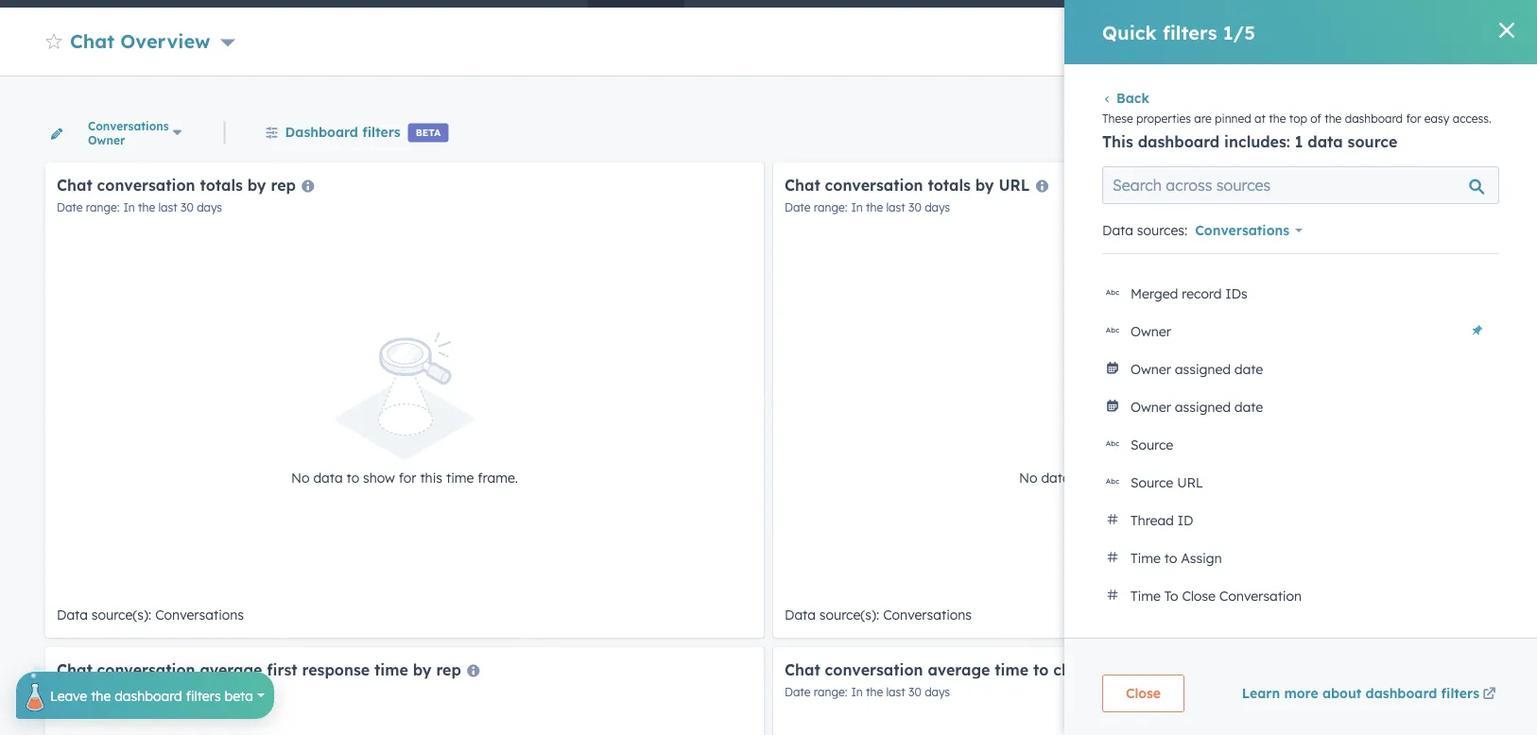 Task type: describe. For each thing, give the bounding box(es) containing it.
close
[[1054, 661, 1092, 679]]

assigned: everyone can edit
[[1306, 124, 1492, 141]]

source(s): for chat conversation totals by url
[[820, 607, 880, 624]]

dashboard
[[285, 124, 358, 140]]

the inside chat conversation totals by rep element
[[138, 200, 155, 215]]

totals for url
[[928, 175, 971, 194]]

time inside chat conversation totals by url element
[[1174, 470, 1202, 487]]

in for chat conversation average first response time by rep
[[123, 686, 135, 700]]

close button
[[1103, 675, 1185, 713]]

chat for chat conversation totals by url
[[785, 175, 821, 194]]

chat overview button
[[70, 27, 235, 54]]

conversation
[[1220, 588, 1302, 605]]

Search across sources search field
[[1103, 166, 1500, 204]]

0 horizontal spatial url
[[999, 175, 1030, 194]]

add
[[1407, 35, 1429, 49]]

learn
[[1242, 685, 1281, 701]]

date range: in the last 30 days for chat conversation average time to close by rep
[[785, 686, 951, 700]]

thread id
[[1131, 513, 1194, 529]]

close inside button
[[1183, 588, 1216, 605]]

chat overview
[[70, 29, 210, 52]]

includes:
[[1225, 132, 1291, 151]]

manage dashboards button
[[1128, 122, 1264, 144]]

time to assign button
[[1103, 540, 1500, 578]]

date for second owner assigned date button from the bottom
[[1235, 361, 1264, 378]]

chat conversation totals by rep
[[57, 175, 296, 194]]

1/5
[[1223, 20, 1256, 44]]

to inside button
[[1165, 550, 1178, 567]]

link opens in a new window image
[[1483, 683, 1497, 706]]

assigned for second owner assigned date button from the bottom
[[1175, 361, 1231, 378]]

source button
[[1103, 427, 1500, 464]]

to
[[1165, 588, 1179, 605]]

thread id button
[[1103, 502, 1500, 540]]

record
[[1182, 286, 1222, 302]]

dashboard filters button
[[265, 121, 401, 145]]

chat conversation totals by url
[[785, 175, 1030, 194]]

about
[[1323, 685, 1362, 701]]

chat conversation average time to close by rep
[[785, 661, 1145, 679]]

in for chat conversation average time to close by rep
[[852, 686, 863, 700]]

actions
[[1227, 35, 1267, 49]]

average for time
[[928, 661, 991, 679]]

dashboard up source
[[1345, 111, 1403, 125]]

time to close conversation
[[1131, 588, 1302, 605]]

in for chat conversation totals by rep
[[123, 200, 135, 215]]

merged record ids
[[1131, 286, 1248, 302]]

last for chat conversation average time to close by rep
[[887, 686, 906, 700]]

date for 2nd owner assigned date button from the top
[[1235, 399, 1264, 416]]

add report
[[1407, 35, 1465, 49]]

dashboard filters
[[285, 124, 401, 140]]

at
[[1255, 111, 1266, 125]]

this for rep
[[420, 470, 443, 487]]

range: for chat conversation average time to close by rep
[[814, 686, 848, 700]]

0 horizontal spatial rep
[[271, 175, 296, 194]]

top
[[1290, 111, 1308, 125]]

owner inside button
[[1131, 323, 1172, 340]]

owner assigned date for 2nd owner assigned date button from the top
[[1131, 399, 1264, 416]]

access.
[[1453, 111, 1492, 125]]

link opens in a new window image
[[1483, 688, 1497, 701]]

this for url
[[1148, 470, 1171, 487]]

chat conversation average first response time by rep element
[[45, 648, 764, 736]]

pinned
[[1215, 111, 1252, 125]]

source url button
[[1103, 464, 1500, 502]]

back
[[1117, 90, 1150, 106]]

manage dashboards
[[1128, 124, 1264, 141]]

conversations button
[[1196, 218, 1303, 244]]

last for chat conversation totals by rep
[[158, 200, 178, 215]]

in for chat conversation totals by url
[[852, 200, 863, 215]]

more
[[1285, 685, 1319, 701]]

dashboard inside button
[[1126, 35, 1184, 49]]

date range: in the last 30 days for chat conversation average first response time by rep
[[57, 686, 222, 700]]

no data to show for this time frame. for chat conversation totals by rep
[[291, 470, 518, 487]]

last for chat conversation totals by url
[[887, 200, 906, 215]]

time to assign
[[1131, 550, 1222, 567]]

date for chat conversation average time to close by rep
[[785, 686, 811, 700]]

the inside chat conversation totals by url element
[[866, 200, 883, 215]]

last for chat conversation average first response time by rep
[[158, 686, 178, 700]]

conversations up chat conversation totals by rep
[[88, 119, 169, 133]]

date range: in the last 30 days for chat conversation totals by url
[[785, 200, 951, 215]]

chat overview banner
[[45, 21, 1492, 57]]

add report button
[[1391, 26, 1492, 57]]

of
[[1311, 111, 1322, 125]]

30 for to
[[909, 686, 922, 700]]

the inside chat conversation average first response time by rep element
[[138, 686, 155, 700]]

filters left link opens in a new window icon
[[1442, 685, 1480, 701]]

create dashboard button
[[1071, 26, 1200, 57]]

range: for chat conversation totals by rep
[[86, 200, 120, 215]]

range: for chat conversation totals by url
[[814, 200, 848, 215]]

assign
[[1181, 550, 1222, 567]]

1 owner assigned date button from the top
[[1103, 351, 1500, 389]]

2 owner assigned date button from the top
[[1103, 389, 1500, 427]]

conversation for chat conversation average first response time by rep
[[97, 661, 195, 679]]

these properties are pinned at the top of the dashboard for easy access. this dashboard includes: 1 data source
[[1103, 111, 1492, 151]]

for inside these properties are pinned at the top of the dashboard for easy access. this dashboard includes: 1 data source
[[1407, 111, 1422, 125]]

source
[[1348, 132, 1398, 151]]

no data to show for this time frame. for chat conversation totals by url
[[1019, 470, 1246, 487]]

quick
[[1103, 20, 1157, 44]]

data sources:
[[1103, 222, 1188, 239]]

owner assigned date for second owner assigned date button from the bottom
[[1131, 361, 1264, 378]]

30 for url
[[909, 200, 922, 215]]

overview
[[120, 29, 210, 52]]

no for chat conversation totals by rep
[[291, 470, 310, 487]]

dashboard down properties
[[1138, 132, 1220, 151]]

properties
[[1137, 111, 1192, 125]]



Task type: locate. For each thing, give the bounding box(es) containing it.
frame. inside chat conversation totals by rep element
[[478, 470, 518, 487]]

data for chat conversation totals by rep
[[313, 470, 343, 487]]

2 frame. from the left
[[1206, 470, 1246, 487]]

0 horizontal spatial data
[[313, 470, 343, 487]]

0 vertical spatial date
[[1235, 361, 1264, 378]]

these
[[1103, 111, 1134, 125]]

data
[[1103, 222, 1134, 239], [57, 607, 88, 624], [785, 607, 816, 624]]

data inside chat conversation totals by url element
[[785, 607, 816, 624]]

0 horizontal spatial show
[[363, 470, 395, 487]]

create
[[1087, 35, 1123, 49]]

share
[[1322, 35, 1352, 49]]

0 horizontal spatial data
[[57, 607, 88, 624]]

quick filters 1/5
[[1103, 20, 1256, 44]]

2 source from the top
[[1131, 475, 1174, 491]]

no data to show for this time frame. inside chat conversation totals by url element
[[1019, 470, 1246, 487]]

actions button
[[1211, 26, 1294, 57]]

1 source from the top
[[1131, 437, 1174, 453]]

everyone
[[1373, 124, 1435, 141]]

30 down chat conversation totals by rep
[[181, 200, 194, 215]]

1 data source(s): conversations from the left
[[57, 607, 244, 624]]

days
[[197, 200, 222, 215], [925, 200, 951, 215], [197, 686, 222, 700], [925, 686, 951, 700]]

chat conversation average first response time by rep
[[57, 661, 461, 679]]

30 for response
[[181, 686, 194, 700]]

date inside chat conversation average time to close by rep element
[[785, 686, 811, 700]]

source up thread
[[1131, 475, 1174, 491]]

filters left "1/5"
[[1163, 20, 1218, 44]]

0 horizontal spatial totals
[[200, 175, 243, 194]]

1 horizontal spatial data
[[1042, 470, 1071, 487]]

time inside chat conversation totals by rep element
[[446, 470, 474, 487]]

average for first
[[200, 661, 262, 679]]

show for rep
[[363, 470, 395, 487]]

time for time to close conversation
[[1131, 588, 1161, 605]]

2 show from the left
[[1091, 470, 1123, 487]]

data inside chat conversation totals by rep element
[[57, 607, 88, 624]]

1 owner assigned date from the top
[[1131, 361, 1264, 378]]

date inside chat conversation average first response time by rep element
[[57, 686, 83, 700]]

days left beta
[[197, 686, 222, 700]]

for inside chat conversation totals by url element
[[1127, 470, 1145, 487]]

0 vertical spatial owner assigned date
[[1131, 361, 1264, 378]]

data inside these properties are pinned at the top of the dashboard for easy access. this dashboard includes: 1 data source
[[1308, 132, 1344, 151]]

data for chat conversation totals by rep
[[57, 607, 88, 624]]

range: for chat conversation average first response time by rep
[[86, 686, 120, 700]]

this
[[420, 470, 443, 487], [1148, 470, 1171, 487]]

chat inside popup button
[[70, 29, 115, 52]]

leave the dashboard filters beta button
[[16, 665, 274, 720]]

1 time from the top
[[1131, 550, 1161, 567]]

date for chat conversation average first response time by rep
[[57, 686, 83, 700]]

in inside chat conversation average time to close by rep element
[[852, 686, 863, 700]]

days down chat conversation average time to close by rep
[[925, 686, 951, 700]]

range: inside chat conversation average first response time by rep element
[[86, 686, 120, 700]]

1 this from the left
[[420, 470, 443, 487]]

date range: in the last 30 days for chat conversation totals by rep
[[57, 200, 222, 215]]

conversations
[[88, 119, 169, 133], [1196, 222, 1290, 239], [155, 607, 244, 624], [883, 607, 972, 624]]

conversation for chat conversation totals by url
[[825, 175, 924, 194]]

dashboard right create
[[1126, 35, 1184, 49]]

filters inside popup button
[[186, 688, 221, 704]]

1 horizontal spatial show
[[1091, 470, 1123, 487]]

0 horizontal spatial no
[[291, 470, 310, 487]]

chat
[[70, 29, 115, 52], [57, 175, 92, 194], [785, 175, 821, 194], [57, 661, 92, 679], [785, 661, 821, 679]]

time down thread
[[1131, 550, 1161, 567]]

1 horizontal spatial url
[[1178, 475, 1204, 491]]

2 date from the top
[[1235, 399, 1264, 416]]

date inside chat conversation totals by rep element
[[57, 200, 83, 215]]

1 horizontal spatial source(s):
[[820, 607, 880, 624]]

conversation for chat conversation average time to close by rep
[[825, 661, 924, 679]]

this inside chat conversation totals by url element
[[1148, 470, 1171, 487]]

2 no from the left
[[1019, 470, 1038, 487]]

assigned
[[1175, 361, 1231, 378], [1175, 399, 1231, 416]]

2 horizontal spatial data
[[1308, 132, 1344, 151]]

1 horizontal spatial close
[[1183, 588, 1216, 605]]

date up "source" button
[[1235, 399, 1264, 416]]

30 down chat conversation average time to close by rep
[[909, 686, 922, 700]]

time left to
[[1131, 588, 1161, 605]]

1 average from the left
[[200, 661, 262, 679]]

totals inside chat conversation totals by url element
[[928, 175, 971, 194]]

average
[[200, 661, 262, 679], [928, 661, 991, 679]]

range:
[[86, 200, 120, 215], [814, 200, 848, 215], [86, 686, 120, 700], [814, 686, 848, 700]]

1 date from the top
[[1235, 361, 1264, 378]]

0 horizontal spatial close
[[1126, 686, 1161, 702]]

dashboard right leave
[[115, 688, 182, 704]]

for
[[1407, 111, 1422, 125], [399, 470, 417, 487], [1127, 470, 1145, 487]]

last
[[158, 200, 178, 215], [887, 200, 906, 215], [158, 686, 178, 700], [887, 686, 906, 700]]

chat conversation totals by url element
[[774, 163, 1492, 638]]

show inside chat conversation totals by rep element
[[363, 470, 395, 487]]

frame. for chat conversation totals by rep
[[478, 470, 518, 487]]

data inside chat conversation totals by rep element
[[313, 470, 343, 487]]

rep for chat conversation average first response time by rep
[[436, 661, 461, 679]]

everyone can edit button
[[1373, 122, 1492, 144]]

30 for rep
[[181, 200, 194, 215]]

the
[[1269, 111, 1287, 125], [1325, 111, 1342, 125], [138, 200, 155, 215], [866, 200, 883, 215], [138, 686, 155, 700], [866, 686, 883, 700], [91, 688, 111, 704]]

1 horizontal spatial rep
[[436, 661, 461, 679]]

row group
[[1103, 0, 1500, 616]]

can
[[1439, 124, 1463, 141]]

for inside chat conversation totals by rep element
[[399, 470, 417, 487]]

1 vertical spatial source
[[1131, 475, 1174, 491]]

merged
[[1131, 286, 1179, 302]]

data for chat conversation totals by url
[[1042, 470, 1071, 487]]

id
[[1178, 513, 1194, 529]]

1 assigned from the top
[[1175, 361, 1231, 378]]

in
[[123, 200, 135, 215], [852, 200, 863, 215], [123, 686, 135, 700], [852, 686, 863, 700]]

1 vertical spatial time
[[1131, 588, 1161, 605]]

date inside chat conversation totals by url element
[[785, 200, 811, 215]]

share button
[[1305, 26, 1380, 57]]

date range: in the last 30 days inside chat conversation average first response time by rep element
[[57, 686, 222, 700]]

thread
[[1131, 513, 1174, 529]]

1 horizontal spatial no data to show for this time frame.
[[1019, 470, 1246, 487]]

owner assigned date down the "record"
[[1131, 361, 1264, 378]]

2 no data to show for this time frame. from the left
[[1019, 470, 1246, 487]]

days for url
[[925, 200, 951, 215]]

no
[[291, 470, 310, 487], [1019, 470, 1038, 487]]

owner
[[88, 133, 125, 147], [1131, 323, 1172, 340], [1131, 361, 1172, 378], [1131, 399, 1172, 416]]

this inside chat conversation totals by rep element
[[420, 470, 443, 487]]

last down chat conversation average time to close by rep
[[887, 686, 906, 700]]

show inside chat conversation totals by url element
[[1091, 470, 1123, 487]]

the inside chat conversation average time to close by rep element
[[866, 686, 883, 700]]

0 horizontal spatial data source(s): conversations
[[57, 607, 244, 624]]

0 vertical spatial source
[[1131, 437, 1174, 453]]

dashboard inside popup button
[[115, 688, 182, 704]]

1 source(s): from the left
[[92, 607, 152, 624]]

1 vertical spatial close
[[1126, 686, 1161, 702]]

data for chat conversation totals by url
[[785, 607, 816, 624]]

2 horizontal spatial for
[[1407, 111, 1422, 125]]

30 inside chat conversation totals by url element
[[909, 200, 922, 215]]

for for chat conversation totals by url
[[1127, 470, 1145, 487]]

totals inside chat conversation totals by rep element
[[200, 175, 243, 194]]

date
[[1235, 361, 1264, 378], [1235, 399, 1264, 416]]

days inside chat conversation average time to close by rep element
[[925, 686, 951, 700]]

last down chat conversation totals by rep
[[158, 200, 178, 215]]

days inside chat conversation totals by rep element
[[197, 200, 222, 215]]

1 no from the left
[[291, 470, 310, 487]]

source(s): inside chat conversation totals by url element
[[820, 607, 880, 624]]

conversations inside popup button
[[1196, 222, 1290, 239]]

0 horizontal spatial this
[[420, 470, 443, 487]]

1 show from the left
[[363, 470, 395, 487]]

last inside chat conversation totals by rep element
[[158, 200, 178, 215]]

range: inside chat conversation totals by url element
[[814, 200, 848, 215]]

response
[[302, 661, 370, 679]]

source up source url at the right of the page
[[1131, 437, 1174, 453]]

0 horizontal spatial frame.
[[478, 470, 518, 487]]

1 totals from the left
[[200, 175, 243, 194]]

1 horizontal spatial this
[[1148, 470, 1171, 487]]

conversations inside chat conversation totals by url element
[[883, 607, 972, 624]]

days down chat conversation totals by rep
[[197, 200, 222, 215]]

source
[[1131, 437, 1174, 453], [1131, 475, 1174, 491]]

create dashboard
[[1087, 35, 1184, 49]]

time
[[446, 470, 474, 487], [1174, 470, 1202, 487], [375, 661, 408, 679], [995, 661, 1029, 679]]

days for to
[[925, 686, 951, 700]]

in inside chat conversation totals by rep element
[[123, 200, 135, 215]]

leave the dashboard filters beta
[[50, 688, 253, 704]]

owner button
[[1103, 313, 1500, 351]]

30 down chat conversation totals by url
[[909, 200, 922, 215]]

chat for chat conversation average first response time by rep
[[57, 661, 92, 679]]

2 data source(s): conversations from the left
[[785, 607, 972, 624]]

this
[[1103, 132, 1134, 151]]

2 time from the top
[[1131, 588, 1161, 605]]

frame. inside chat conversation totals by url element
[[1206, 470, 1246, 487]]

last inside chat conversation average time to close by rep element
[[887, 686, 906, 700]]

conversations up ids
[[1196, 222, 1290, 239]]

1 horizontal spatial average
[[928, 661, 991, 679]]

for for chat conversation totals by rep
[[399, 470, 417, 487]]

date range: in the last 30 days inside chat conversation totals by rep element
[[57, 200, 222, 215]]

data source(s): conversations
[[57, 607, 244, 624], [785, 607, 972, 624]]

by
[[248, 175, 266, 194], [976, 175, 994, 194], [413, 661, 432, 679], [1097, 661, 1115, 679]]

days for response
[[197, 686, 222, 700]]

in inside chat conversation totals by url element
[[852, 200, 863, 215]]

2 horizontal spatial rep
[[1120, 661, 1145, 679]]

1 vertical spatial assigned
[[1175, 399, 1231, 416]]

data
[[1308, 132, 1344, 151], [313, 470, 343, 487], [1042, 470, 1071, 487]]

sources:
[[1137, 222, 1188, 239]]

chat conversation totals by rep element
[[45, 163, 764, 638]]

1 vertical spatial url
[[1178, 475, 1204, 491]]

manage
[[1128, 124, 1182, 141]]

leave
[[50, 688, 87, 704]]

dashboard right about
[[1366, 685, 1438, 701]]

2 average from the left
[[928, 661, 991, 679]]

no inside chat conversation totals by rep element
[[291, 470, 310, 487]]

1 horizontal spatial data source(s): conversations
[[785, 607, 972, 624]]

url
[[999, 175, 1030, 194], [1178, 475, 1204, 491]]

date down owner button
[[1235, 361, 1264, 378]]

1 no data to show for this time frame. from the left
[[291, 470, 518, 487]]

chat for chat conversation totals by rep
[[57, 175, 92, 194]]

report
[[1432, 35, 1465, 49]]

chat for chat overview
[[70, 29, 115, 52]]

days inside chat conversation average first response time by rep element
[[197, 686, 222, 700]]

merged record ids button
[[1103, 275, 1500, 313]]

30 inside chat conversation totals by rep element
[[181, 200, 194, 215]]

data inside chat conversation totals by url element
[[1042, 470, 1071, 487]]

last left beta
[[158, 686, 178, 700]]

1 horizontal spatial totals
[[928, 175, 971, 194]]

source(s): for chat conversation totals by rep
[[92, 607, 152, 624]]

learn more about dashboard filters link
[[1242, 682, 1500, 706]]

beta
[[416, 127, 441, 139]]

days for rep
[[197, 200, 222, 215]]

back button
[[1103, 90, 1150, 106]]

no inside chat conversation totals by url element
[[1019, 470, 1038, 487]]

source url
[[1131, 475, 1204, 491]]

show for url
[[1091, 470, 1123, 487]]

1 horizontal spatial frame.
[[1206, 470, 1246, 487]]

2 horizontal spatial data
[[1103, 222, 1134, 239]]

2 totals from the left
[[928, 175, 971, 194]]

days down chat conversation totals by url
[[925, 200, 951, 215]]

first
[[267, 661, 298, 679]]

time for time to assign
[[1131, 550, 1161, 567]]

owner assigned date up source url at the right of the page
[[1131, 399, 1264, 416]]

rep
[[271, 175, 296, 194], [436, 661, 461, 679], [1120, 661, 1145, 679]]

owner assigned date
[[1131, 361, 1264, 378], [1131, 399, 1264, 416]]

last inside chat conversation totals by url element
[[887, 200, 906, 215]]

30 inside chat conversation average time to close by rep element
[[909, 686, 922, 700]]

to
[[347, 470, 359, 487], [1075, 470, 1088, 487], [1165, 550, 1178, 567], [1034, 661, 1049, 679]]

filters left beta at left
[[362, 124, 401, 140]]

time to close conversation button
[[1103, 578, 1500, 616]]

1 vertical spatial owner assigned date
[[1131, 399, 1264, 416]]

filters inside button
[[362, 124, 401, 140]]

owner assigned date button
[[1103, 351, 1500, 389], [1103, 389, 1500, 427]]

chat conversation average time to close by rep element
[[774, 648, 1492, 736]]

data source(s): conversations inside chat conversation totals by url element
[[785, 607, 972, 624]]

owner assigned date button down owner button
[[1103, 389, 1500, 427]]

no data to show for this time frame. inside chat conversation totals by rep element
[[291, 470, 518, 487]]

1 horizontal spatial data
[[785, 607, 816, 624]]

filters left beta
[[186, 688, 221, 704]]

0 vertical spatial assigned
[[1175, 361, 1231, 378]]

ids
[[1226, 286, 1248, 302]]

assigned:
[[1306, 124, 1365, 141]]

close inside button
[[1126, 686, 1161, 702]]

0 vertical spatial url
[[999, 175, 1030, 194]]

row group containing merged record ids
[[1103, 0, 1500, 616]]

source for source url
[[1131, 475, 1174, 491]]

date
[[57, 200, 83, 215], [785, 200, 811, 215], [57, 686, 83, 700], [785, 686, 811, 700]]

data source(s): conversations inside chat conversation totals by rep element
[[57, 607, 244, 624]]

date range: in the last 30 days inside chat conversation average time to close by rep element
[[785, 686, 951, 700]]

1
[[1295, 132, 1303, 151]]

conversations owner
[[88, 119, 169, 147]]

range: inside chat conversation average time to close by rep element
[[814, 686, 848, 700]]

easy
[[1425, 111, 1450, 125]]

conversation
[[97, 175, 195, 194], [825, 175, 924, 194], [97, 661, 195, 679], [825, 661, 924, 679]]

range: inside chat conversation totals by rep element
[[86, 200, 120, 215]]

30 left beta
[[181, 686, 194, 700]]

date range: in the last 30 days inside chat conversation totals by url element
[[785, 200, 951, 215]]

are
[[1195, 111, 1212, 125]]

1 frame. from the left
[[478, 470, 518, 487]]

1 horizontal spatial no
[[1019, 470, 1038, 487]]

0 vertical spatial close
[[1183, 588, 1216, 605]]

data source(s): conversations for chat conversation totals by url
[[785, 607, 972, 624]]

conversations up chat conversation average first response time by rep
[[155, 607, 244, 624]]

conversation for chat conversation totals by rep
[[97, 175, 195, 194]]

2 owner assigned date from the top
[[1131, 399, 1264, 416]]

source(s): inside chat conversation totals by rep element
[[92, 607, 152, 624]]

in inside chat conversation average first response time by rep element
[[123, 686, 135, 700]]

no for chat conversation totals by url
[[1019, 470, 1038, 487]]

0 horizontal spatial average
[[200, 661, 262, 679]]

date for chat conversation totals by url
[[785, 200, 811, 215]]

owner inside conversations owner
[[88, 133, 125, 147]]

assigned up source url at the right of the page
[[1175, 399, 1231, 416]]

edit
[[1467, 124, 1492, 141]]

assigned down the "record"
[[1175, 361, 1231, 378]]

1 horizontal spatial for
[[1127, 470, 1145, 487]]

30 inside chat conversation average first response time by rep element
[[181, 686, 194, 700]]

0 vertical spatial time
[[1131, 550, 1161, 567]]

no data to show for this time frame.
[[291, 470, 518, 487], [1019, 470, 1246, 487]]

beta
[[225, 688, 253, 704]]

assigned for 2nd owner assigned date button from the top
[[1175, 399, 1231, 416]]

frame. for chat conversation totals by url
[[1206, 470, 1246, 487]]

2 this from the left
[[1148, 470, 1171, 487]]

totals for rep
[[200, 175, 243, 194]]

close image
[[1500, 23, 1515, 38]]

last down chat conversation totals by url
[[887, 200, 906, 215]]

1 vertical spatial date
[[1235, 399, 1264, 416]]

2 source(s): from the left
[[820, 607, 880, 624]]

the inside popup button
[[91, 688, 111, 704]]

date for chat conversation totals by rep
[[57, 200, 83, 215]]

owner assigned date button down merged record ids "button"
[[1103, 351, 1500, 389]]

conversations inside chat conversation totals by rep element
[[155, 607, 244, 624]]

conversations up chat conversation average time to close by rep
[[883, 607, 972, 624]]

0 horizontal spatial for
[[399, 470, 417, 487]]

rep for chat conversation average time to close by rep
[[1120, 661, 1145, 679]]

0 horizontal spatial source(s):
[[92, 607, 152, 624]]

learn more about dashboard filters
[[1242, 685, 1480, 701]]

dashboards
[[1186, 124, 1264, 141]]

days inside chat conversation totals by url element
[[925, 200, 951, 215]]

close
[[1183, 588, 1216, 605], [1126, 686, 1161, 702]]

0 horizontal spatial no data to show for this time frame.
[[291, 470, 518, 487]]

url inside button
[[1178, 475, 1204, 491]]

30
[[181, 200, 194, 215], [909, 200, 922, 215], [181, 686, 194, 700], [909, 686, 922, 700]]

chat for chat conversation average time to close by rep
[[785, 661, 821, 679]]

source for source
[[1131, 437, 1174, 453]]

data source(s): conversations for chat conversation totals by rep
[[57, 607, 244, 624]]

last inside chat conversation average first response time by rep element
[[158, 686, 178, 700]]

2 assigned from the top
[[1175, 399, 1231, 416]]



Task type: vqa. For each thing, say whether or not it's contained in the screenshot.
THE AND
no



